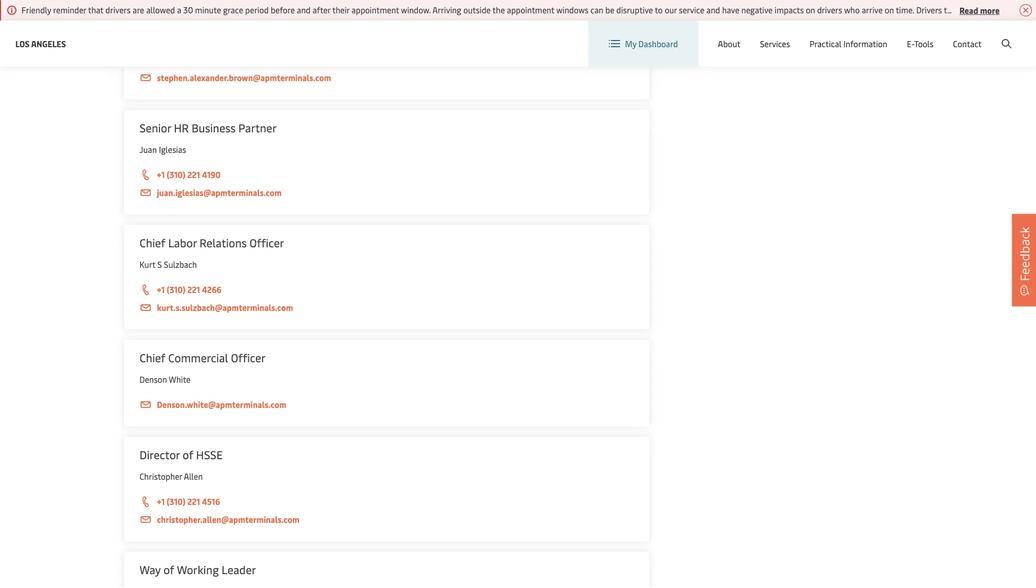 Task type: vqa. For each thing, say whether or not it's contained in the screenshot.
Date
no



Task type: locate. For each thing, give the bounding box(es) containing it.
1 and from the left
[[297, 4, 311, 15]]

that left read
[[944, 4, 960, 15]]

+1 for chief
[[157, 284, 165, 295]]

0 horizontal spatial outside
[[464, 4, 491, 15]]

(310) for hr
[[167, 169, 186, 180]]

practical information button
[[810, 21, 888, 67]]

and left after
[[297, 4, 311, 15]]

denson.white@apmterminals.com
[[157, 399, 287, 410]]

on right impacts
[[806, 4, 816, 15]]

period
[[245, 4, 269, 15]]

appointment right the at the left of the page
[[507, 4, 555, 15]]

christopher.allen@apmterminals.com link
[[140, 513, 634, 526]]

chief up kurt at the top left of page
[[140, 235, 166, 250]]

a left 30
[[177, 4, 181, 15]]

after
[[313, 4, 331, 15]]

the
[[493, 4, 505, 15]]

1 vertical spatial officer
[[250, 235, 284, 250]]

switch location
[[748, 30, 806, 41]]

allen
[[184, 471, 203, 482]]

+1 inside +1 (310) 221 4266 link
[[157, 284, 165, 295]]

0 horizontal spatial appointment
[[352, 4, 399, 15]]

1 on from the left
[[806, 4, 816, 15]]

1 horizontal spatial of
[[183, 447, 193, 462]]

officer
[[226, 5, 260, 21], [250, 235, 284, 250], [231, 350, 266, 365]]

and left have
[[707, 4, 721, 15]]

our
[[665, 4, 677, 15]]

on
[[806, 4, 816, 15], [885, 4, 895, 15]]

221 left '4516'
[[187, 496, 200, 507]]

+1 inside '+1 (310) 221 4516' link
[[157, 496, 165, 507]]

1 vertical spatial chief
[[140, 235, 166, 250]]

+1 down christopher
[[157, 496, 165, 507]]

1 (310) from the top
[[167, 169, 186, 180]]

officer for commercial
[[231, 350, 266, 365]]

e-tools
[[907, 38, 934, 49]]

+1 (310) 221 4516
[[157, 496, 220, 507]]

221 for of
[[187, 496, 200, 507]]

2 vertical spatial +1
[[157, 496, 165, 507]]

way of working leader
[[140, 562, 256, 577]]

+1 for senior
[[157, 169, 165, 180]]

create
[[961, 30, 985, 41]]

0 horizontal spatial their
[[333, 4, 350, 15]]

1 horizontal spatial outside
[[985, 4, 1012, 15]]

1 horizontal spatial their
[[1014, 4, 1031, 15]]

operations
[[168, 5, 223, 21]]

+1 (310) 221 4266
[[157, 284, 222, 295]]

time.
[[896, 4, 915, 15]]

+1 (310) 221 4190
[[157, 169, 221, 180]]

tools
[[915, 38, 934, 49]]

chief up "denson"
[[140, 350, 166, 365]]

1 chief from the top
[[140, 5, 166, 21]]

hsse
[[196, 447, 223, 462]]

(310) for labor
[[167, 284, 186, 295]]

read more
[[960, 4, 1000, 16]]

2 vertical spatial (310)
[[167, 496, 186, 507]]

0 vertical spatial officer
[[226, 5, 260, 21]]

0 vertical spatial (310)
[[167, 169, 186, 180]]

labor
[[168, 235, 197, 250]]

my dashboard
[[625, 38, 678, 49]]

0 horizontal spatial and
[[297, 4, 311, 15]]

disruptive
[[617, 4, 653, 15]]

angeles
[[31, 38, 66, 49]]

allowed
[[146, 4, 175, 15]]

of for hsse
[[183, 447, 193, 462]]

stephen.alexander.brown@apmterminals.com link
[[140, 71, 634, 84]]

0 vertical spatial chief
[[140, 5, 166, 21]]

/
[[956, 30, 959, 41]]

0 horizontal spatial a
[[177, 4, 181, 15]]

(310) down sulzbach
[[167, 284, 186, 295]]

221 for hr
[[187, 169, 200, 180]]

e-
[[907, 38, 915, 49]]

their right more
[[1014, 4, 1031, 15]]

terminal)
[[335, 5, 382, 21]]

appointment left window.
[[352, 4, 399, 15]]

1 outside from the left
[[464, 4, 491, 15]]

221 left 4190
[[187, 169, 200, 180]]

officer right relations
[[250, 235, 284, 250]]

0 horizontal spatial drivers
[[106, 4, 131, 15]]

that
[[88, 4, 104, 15], [944, 4, 960, 15]]

on left time.
[[885, 4, 895, 15]]

a
[[177, 4, 181, 15], [1033, 4, 1037, 15]]

0 vertical spatial of
[[183, 447, 193, 462]]

2 +1 from the top
[[157, 284, 165, 295]]

2 that from the left
[[944, 4, 960, 15]]

+1 inside +1 (310) 221 4190 link
[[157, 169, 165, 180]]

3 chief from the top
[[140, 350, 166, 365]]

2 vertical spatial 221
[[187, 496, 200, 507]]

relations
[[200, 235, 247, 250]]

0 horizontal spatial on
[[806, 4, 816, 15]]

+1 down s
[[157, 284, 165, 295]]

1 horizontal spatial appointment
[[507, 4, 555, 15]]

appointment
[[352, 4, 399, 15], [507, 4, 555, 15]]

4516
[[202, 496, 220, 507]]

outside up account
[[985, 4, 1012, 15]]

drivers left are
[[106, 4, 131, 15]]

before
[[271, 4, 295, 15]]

of left hsse
[[183, 447, 193, 462]]

login / create account
[[934, 30, 1017, 41]]

services
[[760, 38, 791, 49]]

working
[[177, 562, 219, 577]]

arrive up the create
[[962, 4, 983, 15]]

s
[[157, 259, 162, 270]]

drivers
[[106, 4, 131, 15], [818, 4, 843, 15]]

2 vertical spatial officer
[[231, 350, 266, 365]]

(310)
[[167, 169, 186, 180], [167, 284, 186, 295], [167, 496, 186, 507]]

close alert image
[[1020, 4, 1033, 16]]

global menu
[[839, 30, 886, 41]]

2 (310) from the top
[[167, 284, 186, 295]]

+1 (310) 221 4516 link
[[140, 495, 634, 509]]

+1 (310) 221 4190 link
[[140, 168, 634, 182]]

(310) down iglesias
[[167, 169, 186, 180]]

1 vertical spatial 221
[[187, 284, 200, 295]]

stephen.alexander.brown@apmterminals.com
[[157, 72, 331, 83]]

arrive
[[862, 4, 883, 15], [962, 4, 983, 15]]

arrive right 'who' at top
[[862, 4, 883, 15]]

leader
[[222, 562, 256, 577]]

officer right minute
[[226, 5, 260, 21]]

chief for chief operations officer (conventional terminal)
[[140, 5, 166, 21]]

1 +1 from the top
[[157, 169, 165, 180]]

+1 for director
[[157, 496, 165, 507]]

1 vertical spatial (310)
[[167, 284, 186, 295]]

of
[[183, 447, 193, 462], [164, 562, 174, 577]]

that right the reminder
[[88, 4, 104, 15]]

0 vertical spatial 221
[[187, 169, 200, 180]]

2 vertical spatial chief
[[140, 350, 166, 365]]

los angeles link
[[15, 37, 66, 50]]

1 horizontal spatial and
[[707, 4, 721, 15]]

0 horizontal spatial arrive
[[862, 4, 883, 15]]

feedback
[[1017, 227, 1034, 281]]

chief operations officer (conventional terminal)
[[140, 5, 382, 21]]

1 vertical spatial of
[[164, 562, 174, 577]]

dashboard
[[639, 38, 678, 49]]

3 +1 from the top
[[157, 496, 165, 507]]

who
[[845, 4, 860, 15]]

+1
[[157, 169, 165, 180], [157, 284, 165, 295], [157, 496, 165, 507]]

2 outside from the left
[[985, 4, 1012, 15]]

1 horizontal spatial on
[[885, 4, 895, 15]]

3 (310) from the top
[[167, 496, 186, 507]]

window.
[[401, 4, 431, 15]]

their
[[333, 4, 350, 15], [1014, 4, 1031, 15]]

4190
[[202, 169, 221, 180]]

commercial
[[168, 350, 228, 365]]

0 horizontal spatial of
[[164, 562, 174, 577]]

reminder
[[53, 4, 86, 15]]

1 horizontal spatial a
[[1033, 4, 1037, 15]]

chief commercial officer
[[140, 350, 266, 365]]

2 their from the left
[[1014, 4, 1031, 15]]

1 vertical spatial +1
[[157, 284, 165, 295]]

los angeles
[[15, 38, 66, 49]]

+1 down juan iglesias
[[157, 169, 165, 180]]

1 horizontal spatial drivers
[[818, 4, 843, 15]]

221 for labor
[[187, 284, 200, 295]]

(310) down christopher allen
[[167, 496, 186, 507]]

read
[[960, 4, 979, 16]]

business
[[192, 120, 236, 135]]

chief left 30
[[140, 5, 166, 21]]

outside left the at the left of the page
[[464, 4, 491, 15]]

officer right the commercial
[[231, 350, 266, 365]]

arriving
[[433, 4, 462, 15]]

of right way on the bottom left of page
[[164, 562, 174, 577]]

practical
[[810, 38, 842, 49]]

221 left 4266
[[187, 284, 200, 295]]

2 chief from the top
[[140, 235, 166, 250]]

their right after
[[333, 4, 350, 15]]

0 horizontal spatial that
[[88, 4, 104, 15]]

2 221 from the top
[[187, 284, 200, 295]]

3 221 from the top
[[187, 496, 200, 507]]

1 horizontal spatial arrive
[[962, 4, 983, 15]]

denson
[[140, 374, 167, 385]]

a right the close alert image at the top right of the page
[[1033, 4, 1037, 15]]

1 221 from the top
[[187, 169, 200, 180]]

0 vertical spatial +1
[[157, 169, 165, 180]]

drivers left 'who' at top
[[818, 4, 843, 15]]

denson white
[[140, 374, 191, 385]]

1 horizontal spatial that
[[944, 4, 960, 15]]

of for working
[[164, 562, 174, 577]]



Task type: describe. For each thing, give the bounding box(es) containing it.
drivers
[[917, 4, 943, 15]]

read more button
[[960, 4, 1000, 16]]

1 a from the left
[[177, 4, 181, 15]]

senior hr business partner
[[140, 120, 277, 135]]

contact
[[954, 38, 982, 49]]

my
[[625, 38, 637, 49]]

1 arrive from the left
[[862, 4, 883, 15]]

impacts
[[775, 4, 804, 15]]

kurt s sulzbach
[[140, 259, 197, 270]]

location
[[774, 30, 806, 41]]

officer for operations
[[226, 5, 260, 21]]

christopher allen
[[140, 471, 203, 482]]

service
[[679, 4, 705, 15]]

kurt.s.sulzbach@apmterminals.com link
[[140, 301, 634, 314]]

friendly
[[22, 4, 51, 15]]

denson.white@apmterminals.com link
[[140, 398, 634, 411]]

global
[[839, 30, 862, 41]]

1 that from the left
[[88, 4, 104, 15]]

(310) for of
[[167, 496, 186, 507]]

director of hsse
[[140, 447, 223, 462]]

2 and from the left
[[707, 4, 721, 15]]

chief for chief labor relations officer
[[140, 235, 166, 250]]

contact button
[[954, 21, 982, 67]]

christopher.allen@apmterminals.com
[[157, 514, 300, 525]]

are
[[133, 4, 144, 15]]

login
[[934, 30, 954, 41]]

1 drivers from the left
[[106, 4, 131, 15]]

kurt
[[140, 259, 155, 270]]

more
[[981, 4, 1000, 16]]

grace
[[223, 4, 243, 15]]

2 on from the left
[[885, 4, 895, 15]]

about button
[[718, 21, 741, 67]]

senior
[[140, 120, 171, 135]]

2 appointment from the left
[[507, 4, 555, 15]]

login / create account link
[[915, 21, 1017, 51]]

2 a from the left
[[1033, 4, 1037, 15]]

chief labor relations officer
[[140, 235, 284, 250]]

1 their from the left
[[333, 4, 350, 15]]

iglesias
[[159, 144, 186, 155]]

kurt.s.sulzbach@apmterminals.com
[[157, 302, 293, 313]]

my dashboard button
[[609, 21, 678, 67]]

have
[[723, 4, 740, 15]]

(conventional
[[263, 5, 332, 21]]

e-tools button
[[907, 21, 934, 67]]

can
[[591, 4, 604, 15]]

juan.iglesias@apmterminals.com
[[157, 187, 282, 198]]

4266
[[202, 284, 222, 295]]

information
[[844, 38, 888, 49]]

account
[[987, 30, 1017, 41]]

friendly reminder that drivers are allowed a 30 minute grace period before and after their appointment window. arriving outside the appointment windows can be disruptive to our service and have negative impacts on drivers who arrive on time. drivers that arrive outside their a
[[22, 4, 1037, 15]]

juan
[[140, 144, 157, 155]]

2 arrive from the left
[[962, 4, 983, 15]]

sulzbach
[[164, 259, 197, 270]]

juan.iglesias@apmterminals.com link
[[140, 186, 634, 199]]

white
[[169, 374, 191, 385]]

practical information
[[810, 38, 888, 49]]

partner
[[239, 120, 277, 135]]

global menu button
[[816, 20, 896, 51]]

to
[[655, 4, 663, 15]]

juan iglesias
[[140, 144, 186, 155]]

switch location button
[[731, 30, 806, 41]]

be
[[606, 4, 615, 15]]

minute
[[195, 4, 221, 15]]

hr
[[174, 120, 189, 135]]

chief for chief commercial officer
[[140, 350, 166, 365]]

services button
[[760, 21, 791, 67]]

windows
[[557, 4, 589, 15]]

way
[[140, 562, 161, 577]]

switch
[[748, 30, 772, 41]]

30
[[183, 4, 193, 15]]

director
[[140, 447, 180, 462]]

2 drivers from the left
[[818, 4, 843, 15]]

about
[[718, 38, 741, 49]]

1 appointment from the left
[[352, 4, 399, 15]]



